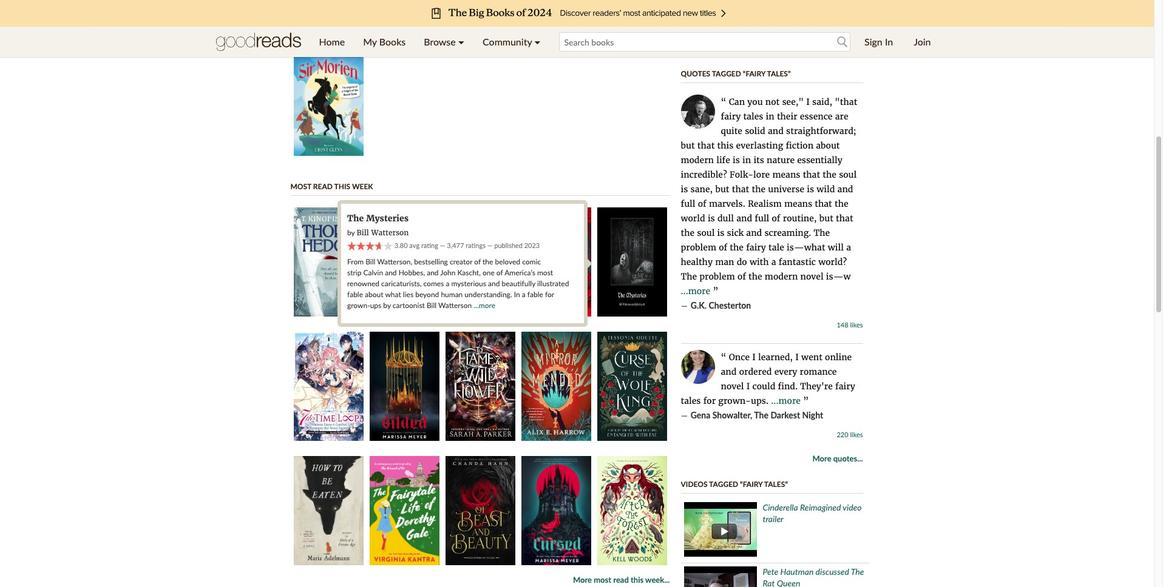 Task type: describe. For each thing, give the bounding box(es) containing it.
john
[[441, 268, 456, 278]]

romance
[[800, 367, 837, 378]]

»
[[866, 26, 869, 35]]

can you not see," i said, "that fairy tales in their essence are quite solid and straightforward; but that this everlasting fiction about modern life is in its nature essentially incredible? folk-lore means that the soul is sane, but that the universe is wild and full of marvels. realism means that the world is dull and full of routine, but that the soul is sick and screaming. the problem of the fairy tale is—what will a healthy man do with a fantastic world? the problem of the modern novel is—w ...more " ― g.k. chesterton
[[681, 97, 858, 312]]

went
[[802, 352, 823, 363]]

a right will
[[847, 242, 852, 253]]

ordered
[[740, 367, 772, 378]]

world
[[681, 213, 706, 224]]

likes for once i learned, i went online and ordered every romance novel i could find. they're fairy tales for grown-ups.
[[851, 431, 863, 439]]

tale
[[769, 242, 785, 253]]

thornhedge image
[[294, 208, 364, 317]]

the down the wild
[[835, 199, 849, 210]]

cinderella
[[763, 503, 799, 513]]

of right one
[[497, 268, 503, 278]]

showalter,
[[713, 411, 753, 421]]

night
[[803, 411, 824, 421]]

readers' most anticipated books of february read »
[[681, 0, 869, 35]]

fiction
[[786, 140, 814, 151]]

0 horizontal spatial full
[[681, 199, 696, 210]]

most inside the from bill watterson, bestselling creator of the beloved comic strip calvin and hobbes, and john kascht, one of america's most renowned caricaturists, comes a mysterious and beautifully illustrated fable about what lies beyond human understanding. in a fable for grown-ups by cartoonist bill watterson
[[538, 268, 553, 278]]

online
[[825, 352, 852, 363]]

" inside can you not see," i said, "that fairy tales in their essence are quite solid and straightforward; but that this everlasting fiction about modern life is in its nature essentially incredible? folk-lore means that the soul is sane, but that the universe is wild and full of marvels. realism means that the world is dull and full of routine, but that the soul is sick and screaming. the problem of the fairy tale is—what will a healthy man do with a fantastic world? the problem of the modern novel is—w ...more " ― g.k. chesterton
[[713, 286, 719, 297]]

the up the wild
[[823, 169, 837, 180]]

they're
[[801, 381, 833, 392]]

human
[[441, 290, 463, 299]]

pete hautman discussed the rat queen link
[[763, 567, 865, 588]]

" for once i learned, i went online and ordered every romance novel i could find. they're fairy tales for grown-ups.
[[721, 352, 729, 363]]

discussed
[[816, 567, 850, 578]]

148
[[837, 321, 849, 329]]

how to be eaten image
[[294, 457, 364, 566]]

3,477
[[447, 242, 464, 250]]

that down the folk-
[[732, 184, 750, 195]]

renowned
[[347, 279, 380, 289]]

1 — from the left
[[440, 242, 446, 250]]

▾ for browse ▾
[[458, 36, 465, 47]]

0 vertical spatial but
[[681, 140, 695, 151]]

― inside "...more " ― gena showalter, the darkest night"
[[681, 411, 688, 422]]

the down healthy
[[681, 271, 697, 282]]

cinderella reimagined video trailer link
[[763, 503, 862, 525]]

never (never, #1) image
[[370, 208, 439, 317]]

0 vertical spatial fairy
[[721, 111, 741, 122]]

read
[[614, 576, 629, 586]]

148 likes link
[[837, 321, 863, 329]]

3.80
[[395, 242, 408, 250]]

nature
[[767, 155, 795, 166]]

tagged for quotes
[[712, 69, 742, 78]]

the down sick
[[730, 242, 744, 253]]

its
[[754, 155, 765, 166]]

watterson inside the from bill watterson, bestselling creator of the beloved comic strip calvin and hobbes, and john kascht, one of america's most renowned caricaturists, comes a mysterious and beautifully illustrated fable about what lies beyond human understanding. in a fable for grown-ups by cartoonist bill watterson
[[439, 301, 472, 310]]

0 vertical spatial problem
[[681, 242, 717, 253]]

beloved
[[495, 258, 521, 267]]

i left could
[[747, 381, 750, 392]]

ups.
[[751, 396, 769, 407]]

more quotes...
[[813, 454, 863, 464]]

that up will
[[836, 213, 854, 224]]

g.k. chesterton image
[[681, 95, 715, 129]]

novel inside the once i learned, i went online and ordered every romance novel i could find. they're fairy tales for grown-ups.
[[721, 381, 744, 392]]

the inside pete hautman discussed the rat queen
[[851, 567, 865, 578]]

anticipated
[[762, 0, 825, 12]]

0 horizontal spatial ...more link
[[474, 301, 496, 310]]

ratings
[[466, 242, 486, 250]]

the down 'lore'
[[752, 184, 766, 195]]

Search books text field
[[559, 32, 851, 52]]

cursed (gilded, #2) image
[[521, 457, 591, 566]]

published
[[495, 242, 523, 250]]

menu containing home
[[310, 27, 550, 57]]

and right the wild
[[838, 184, 854, 195]]

to snap a silver stem (crystal bloom, #2) image
[[446, 208, 515, 317]]

comic
[[522, 258, 541, 267]]

man
[[716, 257, 735, 268]]

what
[[385, 290, 401, 299]]

is right life
[[733, 155, 740, 166]]

the poisoned prince image
[[521, 0, 591, 32]]

the up will
[[814, 228, 830, 239]]

i inside can you not see," i said, "that fairy tales in their essence are quite solid and straightforward; but that this everlasting fiction about modern life is in its nature essentially incredible? folk-lore means that the soul is sane, but that the universe is wild and full of marvels. realism means that the world is dull and full of routine, but that the soul is sick and screaming. the problem of the fairy tale is—what will a healthy man do with a fantastic world? the problem of the modern novel is—w ...more " ― g.k. chesterton
[[807, 97, 810, 107]]

1 vertical spatial modern
[[765, 271, 798, 282]]

pete hautman discussed the rat queen
[[763, 567, 865, 588]]

home
[[319, 36, 345, 47]]

fairy inside the once i learned, i went online and ordered every romance novel i could find. they're fairy tales for grown-ups.
[[836, 381, 856, 392]]

not
[[766, 97, 780, 107]]

2 vertical spatial bill
[[427, 301, 437, 310]]

148 likes
[[837, 321, 863, 329]]

wish of the wicked (wish of the wicked, #1) image
[[446, 0, 515, 32]]

the inside "...more " ― gena showalter, the darkest night"
[[755, 411, 769, 421]]

pete
[[763, 567, 779, 578]]

lies
[[403, 290, 414, 299]]

essentially
[[798, 155, 843, 166]]

books inside readers' most anticipated books of february read »
[[828, 0, 861, 12]]

0 vertical spatial means
[[773, 169, 801, 180]]

my
[[363, 36, 377, 47]]

from bill watterson, bestselling creator of the beloved comic strip calvin and hobbes, and john kascht, one of america's most renowned caricaturists, comes a mysterious and beautifully illustrated fable about what lies beyond human understanding. in a fable for grown-ups by cartoonist bill watterson
[[347, 258, 569, 310]]

quotes
[[681, 69, 711, 78]]

tagged for videos
[[709, 480, 739, 490]]

folk-
[[730, 169, 754, 180]]

the mysteries link
[[347, 213, 409, 224]]

rat
[[763, 579, 775, 588]]

1 vertical spatial fairy
[[747, 242, 766, 253]]

to flame a wild flower (crystal bloom, #3) image
[[446, 332, 515, 442]]

rating
[[421, 242, 439, 250]]

the inside the from bill watterson, bestselling creator of the beloved comic strip calvin and hobbes, and john kascht, one of america's most renowned caricaturists, comes a mysterious and beautifully illustrated fable about what lies beyond human understanding. in a fable for grown-ups by cartoonist bill watterson
[[483, 258, 493, 267]]

is—w
[[827, 271, 851, 282]]

everlasting
[[737, 140, 784, 151]]

of down realism
[[772, 213, 781, 224]]

g.k.
[[691, 301, 707, 311]]

1 vertical spatial means
[[785, 199, 813, 210]]

straightforward;
[[787, 126, 857, 137]]

3.80 avg rating — 3,477 ratings
[[393, 242, 486, 250]]

and right sick
[[747, 228, 762, 239]]

sign in
[[865, 36, 894, 47]]

wild
[[817, 184, 835, 195]]

about inside the from bill watterson, bestselling creator of the beloved comic strip calvin and hobbes, and john kascht, one of america's most renowned caricaturists, comes a mysterious and beautifully illustrated fable about what lies beyond human understanding. in a fable for grown-ups by cartoonist bill watterson
[[365, 290, 384, 299]]

of down sane,
[[698, 199, 707, 210]]

...more inside can you not see," i said, "that fairy tales in their essence are quite solid and straightforward; but that this everlasting fiction about modern life is in its nature essentially incredible? folk-lore means that the soul is sane, but that the universe is wild and full of marvels. realism means that the world is dull and full of routine, but that the soul is sick and screaming. the problem of the fairy tale is—what will a healthy man do with a fantastic world? the problem of the modern novel is—w ...more " ― g.k. chesterton
[[681, 286, 711, 297]]

all is found: a frozen anthology (frozen anthology, 10) image
[[597, 0, 667, 32]]

bill watterson link
[[357, 228, 409, 237]]

1 vertical spatial bill
[[366, 258, 376, 267]]

is left the wild
[[807, 184, 815, 195]]

1 horizontal spatial but
[[716, 184, 730, 195]]

incredible?
[[681, 169, 728, 180]]

gena showalter image
[[681, 350, 715, 384]]

1 vertical spatial soul
[[697, 228, 715, 239]]

― inside can you not see," i said, "that fairy tales in their essence are quite solid and straightforward; but that this everlasting fiction about modern life is in its nature essentially incredible? folk-lore means that the soul is sane, but that the universe is wild and full of marvels. realism means that the world is dull and full of routine, but that the soul is sick and screaming. the problem of the fairy tale is—what will a healthy man do with a fantastic world? the problem of the modern novel is—w ...more " ― g.k. chesterton
[[681, 301, 688, 312]]

cinderella reimagined video trailer
[[763, 503, 862, 525]]

...more for ...more " ― gena showalter, the darkest night
[[772, 396, 801, 407]]

and up comes
[[427, 268, 439, 278]]

comes
[[424, 279, 444, 289]]

quotes...
[[834, 454, 863, 464]]

trailer
[[763, 514, 784, 525]]

beautifully
[[502, 279, 536, 289]]

home link
[[310, 27, 354, 57]]

chesterton
[[709, 301, 752, 311]]

read inside readers' most anticipated books of february read »
[[849, 26, 865, 35]]

more most read this week... link
[[573, 576, 670, 586]]

of inside readers' most anticipated books of february read »
[[681, 12, 692, 25]]

gena
[[691, 411, 711, 421]]

▾ for community ▾
[[535, 36, 541, 47]]

and down watterson,
[[385, 268, 397, 278]]

1 vertical spatial most
[[291, 182, 312, 191]]

my books
[[363, 36, 406, 47]]

tales" for videos tagged "fairy tales"
[[765, 480, 788, 490]]

2023
[[525, 242, 540, 250]]

life
[[717, 155, 731, 166]]

mysteries
[[366, 213, 409, 224]]

sir morien: the legend of a knight of the round table image
[[294, 47, 364, 156]]

1 vertical spatial problem
[[700, 271, 735, 282]]

understanding. in
[[465, 290, 520, 299]]

and inside the once i learned, i went online and ordered every romance novel i could find. they're fairy tales for grown-ups.
[[721, 367, 737, 378]]

kascht,
[[458, 268, 481, 278]]

lore
[[754, 169, 770, 180]]

the darkest night link
[[755, 411, 824, 421]]

by inside the from bill watterson, bestselling creator of the beloved comic strip calvin and hobbes, and john kascht, one of america's most renowned caricaturists, comes a mysterious and beautifully illustrated fable about what lies beyond human understanding. in a fable for grown-ups by cartoonist bill watterson
[[383, 301, 391, 310]]

from
[[347, 258, 364, 267]]

fantastic
[[779, 257, 816, 268]]

the fairytale life of dorothy gale image
[[370, 457, 439, 566]]

their
[[777, 111, 798, 122]]



Task type: vqa. For each thing, say whether or not it's contained in the screenshot.
and
yes



Task type: locate. For each thing, give the bounding box(es) containing it.
the mysteries by bill watterson
[[347, 213, 409, 237]]

0 vertical spatial by
[[347, 228, 355, 237]]

...more up g.k.
[[681, 286, 711, 297]]

tales inside can you not see," i said, "that fairy tales in their essence are quite solid and straightforward; but that this everlasting fiction about modern life is in its nature essentially incredible? folk-lore means that the soul is sane, but that the universe is wild and full of marvels. realism means that the world is dull and full of routine, but that the soul is sick and screaming. the problem of the fairy tale is—what will a healthy man do with a fantastic world? the problem of the modern novel is—w ...more " ― g.k. chesterton
[[744, 111, 764, 122]]

1 vertical spatial most
[[594, 576, 612, 586]]

could
[[753, 381, 776, 392]]

0 horizontal spatial novel
[[721, 381, 744, 392]]

watterson inside the mysteries by bill watterson
[[371, 228, 409, 237]]

bill down the mysteries link
[[357, 228, 369, 237]]

bill up strip calvin
[[366, 258, 376, 267]]

cinderella reimagined video trailer image
[[684, 503, 757, 558]]

...more link down understanding. in
[[474, 301, 496, 310]]

...more up darkest on the right bottom of the page
[[772, 396, 801, 407]]

of down do
[[738, 271, 746, 282]]

grown- inside the once i learned, i went online and ordered every romance novel i could find. they're fairy tales for grown-ups.
[[719, 396, 751, 407]]

1 horizontal spatial about
[[817, 140, 840, 151]]

1 vertical spatial tagged
[[709, 480, 739, 490]]

a mirror mended (fractured fables, #2) image
[[521, 332, 591, 442]]

0 vertical spatial most
[[538, 268, 553, 278]]

1 fable from the left
[[347, 290, 363, 299]]

this right "read"
[[631, 576, 644, 586]]

but up marvels.
[[716, 184, 730, 195]]

1 horizontal spatial —
[[488, 242, 493, 250]]

2 — from the left
[[488, 242, 493, 250]]

problem up healthy
[[681, 242, 717, 253]]

full up world at the top right of page
[[681, 199, 696, 210]]

the
[[823, 169, 837, 180], [752, 184, 766, 195], [835, 199, 849, 210], [681, 228, 695, 239], [730, 242, 744, 253], [483, 258, 493, 267], [749, 271, 763, 282]]

dull
[[718, 213, 734, 224]]

1 horizontal spatial soul
[[840, 169, 857, 180]]

a spindle splintered (fractured fables, #1) image
[[521, 208, 591, 317]]

1 horizontal spatial by
[[383, 301, 391, 310]]

a down beautifully
[[522, 290, 526, 299]]

tales" up cinderella
[[765, 480, 788, 490]]

about inside can you not see," i said, "that fairy tales in their essence are quite solid and straightforward; but that this everlasting fiction about modern life is in its nature essentially incredible? folk-lore means that the soul is sane, but that the universe is wild and full of marvels. realism means that the world is dull and full of routine, but that the soul is sick and screaming. the problem of the fairy tale is—what will a healthy man do with a fantastic world? the problem of the modern novel is—w ...more " ― g.k. chesterton
[[817, 140, 840, 151]]

bill down beyond
[[427, 301, 437, 310]]

0 horizontal spatial by
[[347, 228, 355, 237]]

the down ups.
[[755, 411, 769, 421]]

more for more most read this week...
[[573, 576, 592, 586]]

2 ― from the top
[[681, 411, 688, 422]]

soul down world at the top right of page
[[697, 228, 715, 239]]

that
[[698, 140, 715, 151], [803, 169, 821, 180], [732, 184, 750, 195], [815, 199, 833, 210], [836, 213, 854, 224]]

that down the wild
[[815, 199, 833, 210]]

watterson
[[371, 228, 409, 237], [439, 301, 472, 310]]

read left »
[[849, 26, 865, 35]]

sign in link
[[856, 27, 903, 57]]

about up the ups
[[365, 290, 384, 299]]

"
[[721, 97, 729, 107], [721, 352, 729, 363]]

caricaturists,
[[382, 279, 422, 289]]

1 horizontal spatial "
[[804, 396, 809, 407]]

for inside the from bill watterson, bestselling creator of the beloved comic strip calvin and hobbes, and john kascht, one of america's most renowned caricaturists, comes a mysterious and beautifully illustrated fable about what lies beyond human understanding. in a fable for grown-ups by cartoonist bill watterson
[[545, 290, 554, 299]]

0 vertical spatial read
[[849, 26, 865, 35]]

2 horizontal spatial ...more link
[[772, 396, 801, 407]]

universe
[[769, 184, 805, 195]]

2 vertical spatial but
[[820, 213, 834, 224]]

solid
[[745, 126, 766, 137]]

you
[[748, 97, 763, 107]]

0 vertical spatial ...more
[[681, 286, 711, 297]]

in
[[886, 36, 894, 47]]

1 horizontal spatial fable
[[528, 290, 544, 299]]

the down with
[[749, 271, 763, 282]]

most inside readers' most anticipated books of february read »
[[731, 0, 759, 12]]

1 horizontal spatial books
[[828, 0, 861, 12]]

bill inside the mysteries by bill watterson
[[357, 228, 369, 237]]

grown- up showalter,
[[719, 396, 751, 407]]

1 vertical spatial more
[[813, 454, 832, 464]]

0 horizontal spatial ▾
[[458, 36, 465, 47]]

1 horizontal spatial watterson
[[439, 301, 472, 310]]

are
[[836, 111, 849, 122]]

0 vertical spatial tales
[[744, 111, 764, 122]]

in left the its
[[743, 155, 751, 166]]

0 horizontal spatial —
[[440, 242, 446, 250]]

modern
[[681, 155, 714, 166], [765, 271, 798, 282]]

by inside the mysteries by bill watterson
[[347, 228, 355, 237]]

more for more quotes...
[[813, 454, 832, 464]]

in down 'not'
[[766, 111, 775, 122]]

problem
[[681, 242, 717, 253], [700, 271, 735, 282]]

1 vertical spatial ...more
[[474, 301, 496, 310]]

of up man
[[719, 242, 728, 253]]

soul
[[840, 169, 857, 180], [697, 228, 715, 239]]

0 vertical spatial "fairy
[[743, 69, 766, 78]]

quotes tagged "fairy tales"
[[681, 69, 791, 78]]

modern down fantastic at the top of the page
[[765, 271, 798, 282]]

most left "read"
[[594, 576, 612, 586]]

full
[[681, 199, 696, 210], [755, 213, 770, 224]]

"that
[[835, 97, 858, 107]]

" up chesterton
[[713, 286, 719, 297]]

0 vertical spatial watterson
[[371, 228, 409, 237]]

the right discussed
[[851, 567, 865, 578]]

novel inside can you not see," i said, "that fairy tales in their essence are quite solid and straightforward; but that this everlasting fiction about modern life is in its nature essentially incredible? folk-lore means that the soul is sane, but that the universe is wild and full of marvels. realism means that the world is dull and full of routine, but that the soul is sick and screaming. the problem of the fairy tale is—what will a healthy man do with a fantastic world? the problem of the modern novel is—w ...more " ― g.k. chesterton
[[801, 271, 824, 282]]

readers'
[[681, 0, 728, 12]]

1 vertical spatial but
[[716, 184, 730, 195]]

tagged right videos on the bottom
[[709, 480, 739, 490]]

more left quotes...
[[813, 454, 832, 464]]

pete hautman discussed the rat queen image
[[684, 567, 757, 588]]

the up bill watterson link
[[347, 213, 364, 224]]

week...
[[646, 576, 670, 586]]

0 vertical spatial full
[[681, 199, 696, 210]]

220 likes
[[837, 431, 863, 439]]

the mysteries image
[[597, 208, 667, 317]]

one
[[483, 268, 495, 278]]

week
[[352, 182, 373, 191]]

novel down fantastic at the top of the page
[[801, 271, 824, 282]]

gilded (gilded, #1) image
[[370, 332, 439, 442]]

0 vertical spatial tales"
[[767, 69, 791, 78]]

0 horizontal spatial fairy
[[721, 111, 741, 122]]

strip calvin
[[347, 268, 383, 278]]

more left articles…
[[817, 43, 836, 53]]

browse
[[424, 36, 456, 47]]

" right gena showalter image
[[721, 352, 729, 363]]

0 horizontal spatial books
[[379, 36, 406, 47]]

my books link
[[354, 27, 415, 57]]

watterson,
[[377, 258, 413, 267]]

...more inside "...more " ― gena showalter, the darkest night"
[[772, 396, 801, 407]]

1 horizontal spatial tales
[[744, 111, 764, 122]]

1 vertical spatial read
[[313, 182, 333, 191]]

bestselling
[[414, 258, 448, 267]]

fable down beautifully
[[528, 290, 544, 299]]

0 vertical spatial about
[[817, 140, 840, 151]]

means up routine,
[[785, 199, 813, 210]]

...more link for once i learned, i went online and ordered every romance novel i could find. they're fairy tales for grown-ups.
[[772, 396, 801, 407]]

about down straightforward;
[[817, 140, 840, 151]]

fable down renowned
[[347, 290, 363, 299]]

1 vertical spatial by
[[383, 301, 391, 310]]

2 vertical spatial ...more
[[772, 396, 801, 407]]

of
[[681, 12, 692, 25], [698, 199, 707, 210], [772, 213, 781, 224], [719, 242, 728, 253], [475, 258, 481, 267], [497, 268, 503, 278], [738, 271, 746, 282]]

and up sick
[[737, 213, 753, 224]]

0 vertical spatial ...more link
[[681, 286, 711, 297]]

but
[[681, 140, 695, 151], [716, 184, 730, 195], [820, 213, 834, 224]]

tagged up can
[[712, 69, 742, 78]]

tales"
[[767, 69, 791, 78], [765, 480, 788, 490]]

sane,
[[691, 184, 713, 195]]

the witchwood knot image
[[370, 0, 439, 32]]

0 vertical spatial grown-
[[347, 301, 370, 310]]

is left sick
[[718, 228, 725, 239]]

that down essentially
[[803, 169, 821, 180]]

...more link up g.k.
[[681, 286, 711, 297]]

by up 'from'
[[347, 228, 355, 237]]

1 horizontal spatial ...more link
[[681, 286, 711, 297]]

tagged
[[712, 69, 742, 78], [709, 480, 739, 490]]

this
[[718, 140, 734, 151], [631, 576, 644, 586]]

0 horizontal spatial soul
[[697, 228, 715, 239]]

watterson down mysteries
[[371, 228, 409, 237]]

220
[[837, 431, 849, 439]]

is left sane,
[[681, 184, 688, 195]]

▾ right browse
[[458, 36, 465, 47]]

the inside the mysteries by bill watterson
[[347, 213, 364, 224]]

1 horizontal spatial ▾
[[535, 36, 541, 47]]

1 vertical spatial tales
[[681, 396, 701, 407]]

marvels.
[[709, 199, 746, 210]]

a down john
[[446, 279, 450, 289]]

0 horizontal spatial about
[[365, 290, 384, 299]]

0 horizontal spatial in
[[743, 155, 751, 166]]

" for can you not see," i said, "that fairy tales in their essence are quite solid and straightforward; but that this everlasting fiction about modern life is in its nature essentially incredible? folk-lore means that the soul is sane, but that the universe is wild and full of marvels. realism means that the world is dull and full of routine, but that the soul is sick and screaming. the problem of the fairy tale is—what will a healthy man do with a fantastic world? the problem of the modern novel is—w
[[721, 97, 729, 107]]

more left "read"
[[573, 576, 592, 586]]

after the forest image
[[597, 457, 667, 566]]

1 vertical spatial about
[[365, 290, 384, 299]]

see,"
[[783, 97, 804, 107]]

"fairy for quotes tagged "fairy tales"
[[743, 69, 766, 78]]

of up kascht,
[[475, 258, 481, 267]]

0 horizontal spatial most
[[291, 182, 312, 191]]

read » link
[[849, 26, 869, 35]]

1 vertical spatial ―
[[681, 411, 688, 422]]

1 vertical spatial for
[[704, 396, 716, 407]]

menu
[[310, 27, 550, 57]]

of up search books text field at the top
[[681, 12, 692, 25]]

0 vertical spatial novel
[[801, 271, 824, 282]]

1 horizontal spatial full
[[755, 213, 770, 224]]

that up incredible?
[[698, 140, 715, 151]]

0 horizontal spatial tales
[[681, 396, 701, 407]]

hautman
[[781, 567, 814, 578]]

browse ▾ button
[[415, 27, 474, 57]]

2 likes from the top
[[851, 431, 863, 439]]

— right ratings
[[488, 242, 493, 250]]

i left went
[[796, 352, 799, 363]]

curse of the wolf king (entangled with fae, #1) image
[[597, 332, 667, 442]]

1 ▾ from the left
[[458, 36, 465, 47]]

books inside my books link
[[379, 36, 406, 47]]

realism
[[748, 199, 782, 210]]

tales" for quotes tagged "fairy tales"
[[767, 69, 791, 78]]

0 vertical spatial likes
[[851, 321, 863, 329]]

0 vertical spatial in
[[766, 111, 775, 122]]

2 ▾ from the left
[[535, 36, 541, 47]]

"fairy up cinderella reimagined video trailer image
[[740, 480, 763, 490]]

0 vertical spatial ―
[[681, 301, 688, 312]]

this inside can you not see," i said, "that fairy tales in their essence are quite solid and straightforward; but that this everlasting fiction about modern life is in its nature essentially incredible? folk-lore means that the soul is sane, but that the universe is wild and full of marvels. realism means that the world is dull and full of routine, but that the soul is sick and screaming. the problem of the fairy tale is—what will a healthy man do with a fantastic world? the problem of the modern novel is—w ...more " ― g.k. chesterton
[[718, 140, 734, 151]]

1 horizontal spatial read
[[849, 26, 865, 35]]

1 vertical spatial likes
[[851, 431, 863, 439]]

cartoonist
[[393, 301, 425, 310]]

2 vertical spatial ...more link
[[772, 396, 801, 407]]

0 vertical spatial tagged
[[712, 69, 742, 78]]

1 horizontal spatial most
[[731, 0, 759, 12]]

videos tagged "fairy tales" link
[[681, 480, 788, 490]]

―
[[681, 301, 688, 312], [681, 411, 688, 422]]

1 vertical spatial "
[[804, 396, 809, 407]]

2 vertical spatial fairy
[[836, 381, 856, 392]]

quotes tagged "fairy tales" link
[[681, 69, 791, 78]]

1 vertical spatial novel
[[721, 381, 744, 392]]

1 horizontal spatial novel
[[801, 271, 824, 282]]

2 horizontal spatial fairy
[[836, 381, 856, 392]]

1 vertical spatial books
[[379, 36, 406, 47]]

more most read this week...
[[573, 576, 670, 586]]

said,
[[813, 97, 833, 107]]

white horse black nights (the godkissed bride, #1) image
[[294, 0, 364, 32]]

2 vertical spatial more
[[573, 576, 592, 586]]

1 horizontal spatial most
[[594, 576, 612, 586]]

0 horizontal spatial ...more
[[474, 301, 496, 310]]

▾ right community
[[535, 36, 541, 47]]

grown- inside the from bill watterson, bestselling creator of the beloved comic strip calvin and hobbes, and john kascht, one of america's most renowned caricaturists, comes a mysterious and beautifully illustrated fable about what lies beyond human understanding. in a fable for grown-ups by cartoonist bill watterson
[[347, 301, 370, 310]]

1 horizontal spatial modern
[[765, 271, 798, 282]]

more for more articles…
[[817, 43, 836, 53]]

problem down man
[[700, 271, 735, 282]]

2 horizontal spatial ...more
[[772, 396, 801, 407]]

this up life
[[718, 140, 734, 151]]

"fairy up you
[[743, 69, 766, 78]]

grown-
[[347, 301, 370, 310], [719, 396, 751, 407]]

"fairy for videos tagged "fairy tales"
[[740, 480, 763, 490]]

0 vertical spatial bill
[[357, 228, 369, 237]]

books up read » link
[[828, 0, 861, 12]]

community ▾ button
[[474, 27, 550, 57]]

― left g.k.
[[681, 301, 688, 312]]

watterson down the human
[[439, 301, 472, 310]]

soul down essentially
[[840, 169, 857, 180]]

― left gena on the bottom
[[681, 411, 688, 422]]

220 likes link
[[837, 431, 863, 439]]

the down world at the top right of page
[[681, 228, 695, 239]]

means up universe
[[773, 169, 801, 180]]

1 vertical spatial "fairy
[[740, 480, 763, 490]]

by right the ups
[[383, 301, 391, 310]]

the most anticipated books of 2024 image
[[91, 0, 1063, 27]]

tales inside the once i learned, i went online and ordered every romance novel i could find. they're fairy tales for grown-ups.
[[681, 396, 701, 407]]

0 horizontal spatial modern
[[681, 155, 714, 166]]

1 vertical spatial "
[[721, 352, 729, 363]]

0 vertical spatial modern
[[681, 155, 714, 166]]

likes right 148
[[851, 321, 863, 329]]

books
[[828, 0, 861, 12], [379, 36, 406, 47]]

...more for ...more
[[474, 301, 496, 310]]

1 horizontal spatial fairy
[[747, 242, 766, 253]]

and down once
[[721, 367, 737, 378]]

1 horizontal spatial grown-
[[719, 396, 751, 407]]

sick
[[727, 228, 744, 239]]

community
[[483, 36, 532, 47]]

" inside "...more " ― gena showalter, the darkest night"
[[804, 396, 809, 407]]

likes for can you not see," i said, "that fairy tales in their essence are quite solid and straightforward; but that this everlasting fiction about modern life is in its nature essentially incredible? folk-lore means that the soul is sane, but that the universe is wild and full of marvels. realism means that the world is dull and full of routine, but that the soul is sick and screaming. the problem of the fairy tale is—what will a healthy man do with a fantastic world? the problem of the modern novel is—w
[[851, 321, 863, 329]]

0 horizontal spatial but
[[681, 140, 695, 151]]

1 vertical spatial this
[[631, 576, 644, 586]]

fairy up quite
[[721, 111, 741, 122]]

...more link for can you not see," i said, "that fairy tales in their essence are quite solid and straightforward; but that this everlasting fiction about modern life is in its nature essentially incredible? folk-lore means that the soul is sane, but that the universe is wild and full of marvels. realism means that the world is dull and full of routine, but that the soul is sick and screaming. the problem of the fairy tale is—what will a healthy man do with a fantastic world? the problem of the modern novel is—w
[[681, 286, 711, 297]]

most read this week link
[[291, 182, 373, 191]]

a right with
[[772, 257, 777, 268]]

1 horizontal spatial ...more
[[681, 286, 711, 297]]

0 vertical spatial for
[[545, 290, 554, 299]]

0 vertical spatial more
[[817, 43, 836, 53]]

full down realism
[[755, 213, 770, 224]]

will
[[828, 242, 844, 253]]

fairy right they're
[[836, 381, 856, 392]]

0 vertical spatial most
[[731, 0, 759, 12]]

do
[[737, 257, 748, 268]]

fable
[[347, 290, 363, 299], [528, 290, 544, 299]]

creator
[[450, 258, 473, 267]]

tales up gena on the bottom
[[681, 396, 701, 407]]

1 horizontal spatial in
[[766, 111, 775, 122]]

...more link up darkest on the right bottom of the page
[[772, 396, 801, 407]]

means
[[773, 169, 801, 180], [785, 199, 813, 210]]

tales" up 'not'
[[767, 69, 791, 78]]

1 " from the top
[[721, 97, 729, 107]]

most left this
[[291, 182, 312, 191]]

books right my
[[379, 36, 406, 47]]

7th time loop: the villainess enjoys a carefree life married to her worst enemy! (light novel) vol. 1 image
[[294, 332, 364, 442]]

is left dull
[[708, 213, 715, 224]]

2 fable from the left
[[528, 290, 544, 299]]

...more link
[[681, 286, 711, 297], [474, 301, 496, 310], [772, 396, 801, 407]]

this
[[334, 182, 351, 191]]

2 " from the top
[[721, 352, 729, 363]]

with
[[750, 257, 769, 268]]

of beast and beauty (daughters of eville, #1) image
[[446, 457, 515, 566]]

modern up incredible?
[[681, 155, 714, 166]]

can
[[729, 97, 745, 107]]

routine,
[[783, 213, 817, 224]]

for down illustrated
[[545, 290, 554, 299]]

Search for books to add to your shelves search field
[[559, 32, 851, 52]]

— left 3,477
[[440, 242, 446, 250]]

i up ordered
[[753, 352, 756, 363]]

1 vertical spatial in
[[743, 155, 751, 166]]

"fairy
[[743, 69, 766, 78], [740, 480, 763, 490]]

likes right 220
[[851, 431, 863, 439]]

more articles…
[[817, 43, 869, 53]]

tales
[[744, 111, 764, 122], [681, 396, 701, 407]]

for inside the once i learned, i went online and ordered every romance novel i could find. they're fairy tales for grown-ups.
[[704, 396, 716, 407]]

and down their at top
[[768, 126, 784, 137]]

1 likes from the top
[[851, 321, 863, 329]]

0 horizontal spatial grown-
[[347, 301, 370, 310]]

but right routine,
[[820, 213, 834, 224]]

1 vertical spatial full
[[755, 213, 770, 224]]

" up night
[[804, 396, 809, 407]]

1 ― from the top
[[681, 301, 688, 312]]

0 horizontal spatial read
[[313, 182, 333, 191]]

0 horizontal spatial this
[[631, 576, 644, 586]]

community ▾
[[483, 36, 541, 47]]

0 horizontal spatial for
[[545, 290, 554, 299]]

0 horizontal spatial watterson
[[371, 228, 409, 237]]

tales up solid
[[744, 111, 764, 122]]

america's
[[505, 268, 536, 278]]

articles…
[[838, 43, 869, 53]]



